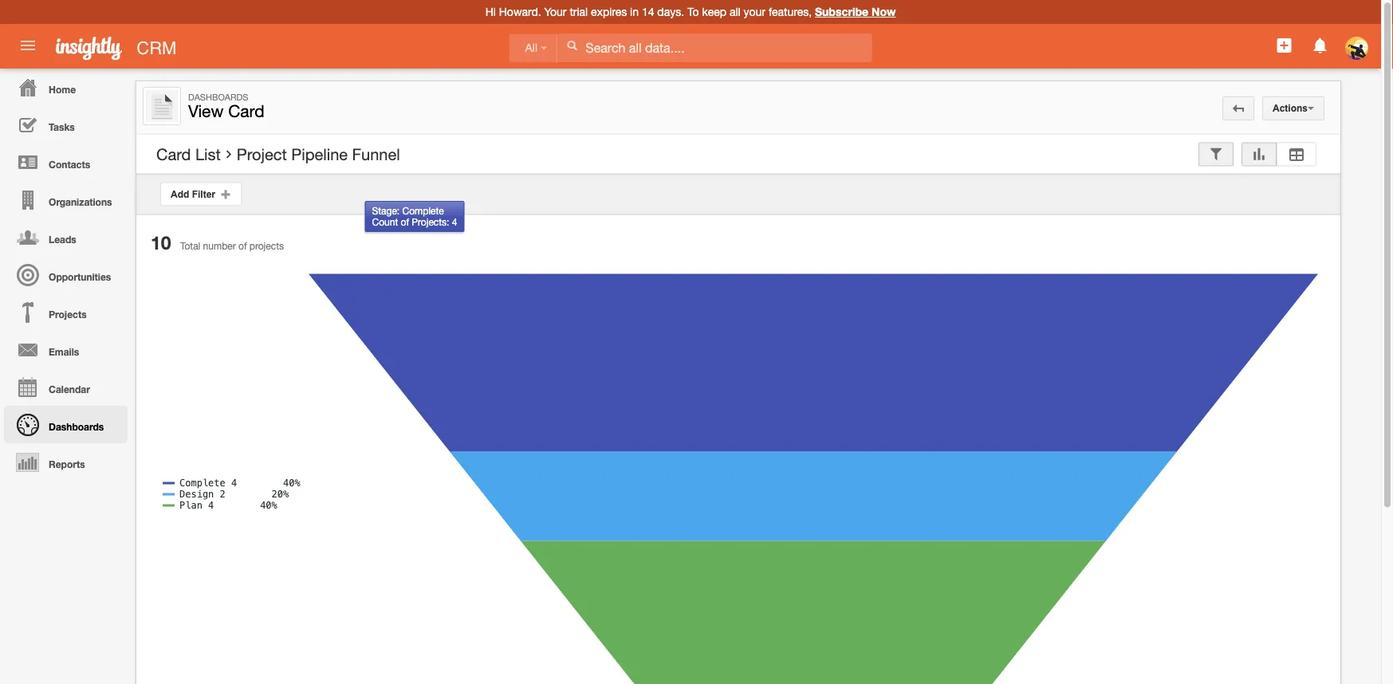 Task type: locate. For each thing, give the bounding box(es) containing it.
of right "count" in the top of the page
[[401, 217, 409, 228]]

opportunities
[[49, 271, 111, 282]]

features,
[[769, 5, 812, 18]]

dashboards for dashboards view card
[[188, 92, 248, 102]]

organizations link
[[4, 181, 128, 219]]

projects
[[250, 241, 284, 252]]

subscribe
[[815, 5, 869, 18]]

filter image
[[1209, 149, 1224, 160]]

emails
[[49, 346, 79, 357]]

1 vertical spatial of
[[239, 241, 247, 252]]

filter
[[192, 189, 215, 199]]

number
[[203, 241, 236, 252]]

funnel
[[352, 145, 400, 164]]

1 horizontal spatial of
[[401, 217, 409, 228]]

add filter link
[[160, 182, 242, 206]]

0 vertical spatial card
[[228, 101, 265, 121]]

add filter
[[171, 189, 221, 199]]

card list link
[[156, 145, 221, 164]]

navigation containing home
[[0, 69, 128, 481]]

notifications image
[[1311, 36, 1330, 55]]

home link
[[4, 69, 128, 106]]

dashboards for dashboards
[[49, 421, 104, 432]]

card image
[[146, 90, 178, 122]]

dashboards up reports link
[[49, 421, 104, 432]]

in
[[630, 5, 639, 18]]

navigation
[[0, 69, 128, 481]]

complete
[[402, 205, 444, 216]]

dashboards right the card image
[[188, 92, 248, 102]]

all
[[730, 5, 741, 18]]

dashboards
[[188, 92, 248, 102], [49, 421, 104, 432]]

1 horizontal spatial card
[[228, 101, 265, 121]]

table image
[[1288, 149, 1307, 160]]

stage:
[[372, 205, 400, 216]]

leads
[[49, 234, 76, 245]]

card
[[228, 101, 265, 121], [156, 145, 191, 164]]

calendar
[[49, 384, 90, 395]]

1 vertical spatial card
[[156, 145, 191, 164]]

0 vertical spatial of
[[401, 217, 409, 228]]

view
[[188, 101, 224, 121]]

4
[[452, 217, 457, 228]]

dashboards link
[[4, 406, 128, 444]]

of
[[401, 217, 409, 228], [239, 241, 247, 252]]

0 horizontal spatial dashboards
[[49, 421, 104, 432]]

card left the list
[[156, 145, 191, 164]]

tasks link
[[4, 106, 128, 144]]

contacts
[[49, 159, 90, 170]]

list
[[195, 145, 221, 164]]

tasks
[[49, 121, 75, 132]]

hi howard. your trial expires in 14 days. to keep all your features, subscribe now
[[486, 5, 896, 18]]

card right the view
[[228, 101, 265, 121]]

0 horizontal spatial card
[[156, 145, 191, 164]]

total
[[180, 241, 200, 252]]

14
[[642, 5, 655, 18]]

reports link
[[4, 444, 128, 481]]

dashboards inside dashboards view card
[[188, 92, 248, 102]]

total number of projects
[[180, 241, 284, 252]]

dashboards inside navigation
[[49, 421, 104, 432]]

1 horizontal spatial dashboards
[[188, 92, 248, 102]]

all link
[[509, 34, 558, 63]]

leads link
[[4, 219, 128, 256]]

of right number at the top of page
[[239, 241, 247, 252]]

actions
[[1273, 103, 1308, 114]]

chart image
[[1253, 149, 1267, 160]]

your
[[545, 5, 567, 18]]

0 vertical spatial dashboards
[[188, 92, 248, 102]]

crm
[[137, 37, 177, 58]]

subscribe now link
[[815, 5, 896, 18]]

hi
[[486, 5, 496, 18]]

home
[[49, 84, 76, 95]]

0 horizontal spatial of
[[239, 241, 247, 252]]

1 vertical spatial dashboards
[[49, 421, 104, 432]]

dashboards view card
[[188, 92, 265, 121]]



Task type: describe. For each thing, give the bounding box(es) containing it.
now
[[872, 5, 896, 18]]

project pipeline funnel
[[237, 145, 400, 164]]

add
[[171, 189, 189, 199]]

back image
[[1233, 103, 1245, 114]]

all
[[525, 42, 538, 54]]

project
[[237, 145, 287, 164]]

white image
[[567, 40, 578, 51]]

reports
[[49, 459, 85, 470]]

keep
[[702, 5, 727, 18]]

your
[[744, 5, 766, 18]]

trial
[[570, 5, 588, 18]]

stage: complete count of projects: 4
[[372, 205, 457, 228]]

contacts link
[[4, 144, 128, 181]]

of inside stage: complete count of projects: 4
[[401, 217, 409, 228]]

plus image
[[221, 189, 232, 200]]

card list
[[156, 145, 221, 164]]

organizations
[[49, 196, 112, 207]]

count
[[372, 217, 398, 228]]

Search all data.... text field
[[558, 33, 872, 62]]

projects link
[[4, 294, 128, 331]]

calendar link
[[4, 369, 128, 406]]

opportunities link
[[4, 256, 128, 294]]

days.
[[658, 5, 685, 18]]

10
[[151, 232, 171, 254]]

card inside dashboards view card
[[228, 101, 265, 121]]

pipeline
[[291, 145, 348, 164]]

emails link
[[4, 331, 128, 369]]

to
[[688, 5, 699, 18]]

projects
[[49, 309, 87, 320]]

expires
[[591, 5, 627, 18]]

actions button
[[1263, 97, 1325, 120]]

howard.
[[499, 5, 541, 18]]

projects:
[[412, 217, 449, 228]]



Task type: vqa. For each thing, say whether or not it's contained in the screenshot.
of to the bottom
yes



